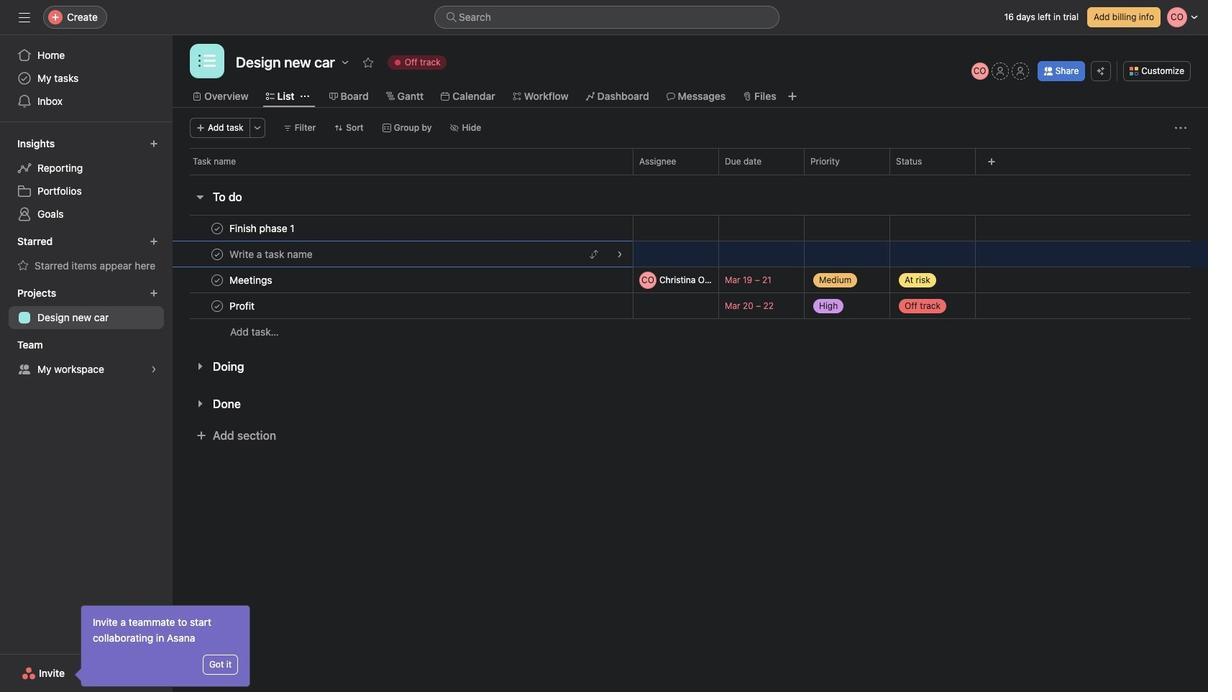 Task type: vqa. For each thing, say whether or not it's contained in the screenshot.
Manage Project Members image
yes



Task type: locate. For each thing, give the bounding box(es) containing it.
starred element
[[0, 229, 173, 281]]

add to starred image
[[362, 57, 374, 68]]

mark complete checkbox inside 'cell'
[[209, 246, 226, 263]]

mark complete image
[[209, 220, 226, 237], [209, 246, 226, 263], [209, 297, 226, 315]]

0 vertical spatial details image
[[616, 224, 624, 233]]

2 vertical spatial mark complete image
[[209, 297, 226, 315]]

task name text field inside 'cell'
[[227, 247, 317, 261]]

1 mark complete checkbox from the top
[[209, 246, 226, 263]]

mark complete checkbox down mark complete image
[[209, 297, 226, 315]]

expand task list for this group image
[[194, 361, 206, 373], [194, 399, 206, 410]]

Mark complete checkbox
[[209, 246, 226, 263], [209, 272, 226, 289]]

0 vertical spatial task name text field
[[227, 247, 317, 261]]

list box
[[434, 6, 780, 29]]

Task name text field
[[227, 221, 299, 236], [227, 299, 259, 313]]

mark complete checkbox inside finish phase 1 cell
[[209, 220, 226, 237]]

0 vertical spatial mark complete checkbox
[[209, 220, 226, 237]]

1 vertical spatial mark complete image
[[209, 246, 226, 263]]

collapse task list for this group image
[[194, 191, 206, 203]]

1 task name text field from the top
[[227, 247, 317, 261]]

meetings cell
[[173, 267, 633, 293]]

mark complete image inside profit cell
[[209, 297, 226, 315]]

manage project members image
[[972, 63, 989, 80]]

1 details image from the top
[[616, 224, 624, 233]]

add tab image
[[787, 91, 798, 102]]

new project or portfolio image
[[150, 289, 158, 298]]

mark complete checkbox inside profit cell
[[209, 297, 226, 315]]

details image right move tasks between sections image
[[616, 250, 624, 259]]

details image inside finish phase 1 cell
[[616, 224, 624, 233]]

1 task name text field from the top
[[227, 221, 299, 236]]

mark complete checkbox up mark complete image
[[209, 220, 226, 237]]

cell
[[173, 241, 633, 268]]

1 vertical spatial mark complete checkbox
[[209, 272, 226, 289]]

new insights image
[[150, 140, 158, 148]]

row
[[173, 148, 1209, 175], [190, 174, 1191, 176], [173, 215, 1209, 242], [173, 241, 1209, 268], [173, 267, 1209, 293], [173, 293, 1209, 319], [173, 319, 1209, 345]]

1 mark complete checkbox from the top
[[209, 220, 226, 237]]

2 mark complete checkbox from the top
[[209, 272, 226, 289]]

1 vertical spatial task name text field
[[227, 299, 259, 313]]

1 vertical spatial mark complete checkbox
[[209, 297, 226, 315]]

1 vertical spatial task name text field
[[227, 273, 277, 287]]

more actions image
[[253, 124, 262, 132]]

3 mark complete image from the top
[[209, 297, 226, 315]]

mark complete checkbox for finish phase 1 cell
[[209, 220, 226, 237]]

mark complete checkbox inside meetings cell
[[209, 272, 226, 289]]

task name text field inside profit cell
[[227, 299, 259, 313]]

hide sidebar image
[[19, 12, 30, 23]]

ask ai image
[[1097, 67, 1106, 76]]

details image for finish phase 1 cell
[[616, 224, 624, 233]]

2 task name text field from the top
[[227, 273, 277, 287]]

0 vertical spatial expand task list for this group image
[[194, 361, 206, 373]]

task name text field inside meetings cell
[[227, 273, 277, 287]]

task name text field for mark complete checkbox in the meetings cell
[[227, 273, 277, 287]]

0 vertical spatial task name text field
[[227, 221, 299, 236]]

Mark complete checkbox
[[209, 220, 226, 237], [209, 297, 226, 315]]

2 details image from the top
[[616, 250, 624, 259]]

tooltip
[[77, 606, 250, 687]]

details image right move tasks between sections icon
[[616, 224, 624, 233]]

details image
[[616, 224, 624, 233], [616, 250, 624, 259]]

profit cell
[[173, 293, 633, 319]]

1 mark complete image from the top
[[209, 220, 226, 237]]

0 vertical spatial mark complete image
[[209, 220, 226, 237]]

0 vertical spatial mark complete checkbox
[[209, 246, 226, 263]]

task name text field inside finish phase 1 cell
[[227, 221, 299, 236]]

1 vertical spatial expand task list for this group image
[[194, 399, 206, 410]]

Task name text field
[[227, 247, 317, 261], [227, 273, 277, 287]]

see details, my workspace image
[[150, 365, 158, 374]]

1 vertical spatial details image
[[616, 250, 624, 259]]

mark complete checkbox for 'cell' within header to do tree grid
[[209, 246, 226, 263]]

tab actions image
[[300, 92, 309, 101]]

2 mark complete image from the top
[[209, 246, 226, 263]]

add field image
[[988, 158, 996, 166]]

details image inside 'cell'
[[616, 250, 624, 259]]

2 task name text field from the top
[[227, 299, 259, 313]]

task name text field for mark complete checkbox in 'cell'
[[227, 247, 317, 261]]

2 mark complete checkbox from the top
[[209, 297, 226, 315]]



Task type: describe. For each thing, give the bounding box(es) containing it.
cell inside header to do tree grid
[[173, 241, 633, 268]]

details image for 'cell' within header to do tree grid
[[616, 250, 624, 259]]

task name text field for mark complete option in the profit cell
[[227, 299, 259, 313]]

add items to starred image
[[150, 237, 158, 246]]

mark complete checkbox for profit cell
[[209, 297, 226, 315]]

2 expand task list for this group image from the top
[[194, 399, 206, 410]]

1 expand task list for this group image from the top
[[194, 361, 206, 373]]

header to do tree grid
[[173, 215, 1209, 345]]

list image
[[199, 53, 216, 70]]

mark complete image for finish phase 1 cell
[[209, 220, 226, 237]]

global element
[[0, 35, 173, 122]]

insights element
[[0, 131, 173, 229]]

task name text field for mark complete option within finish phase 1 cell
[[227, 221, 299, 236]]

more actions image
[[1175, 122, 1187, 134]]

mark complete image
[[209, 272, 226, 289]]

finish phase 1 cell
[[173, 215, 633, 242]]

move tasks between sections image
[[590, 250, 599, 259]]

mark complete image for profit cell
[[209, 297, 226, 315]]

teams element
[[0, 332, 173, 384]]

move tasks between sections image
[[590, 224, 599, 233]]

projects element
[[0, 281, 173, 332]]

mark complete checkbox for meetings cell
[[209, 272, 226, 289]]



